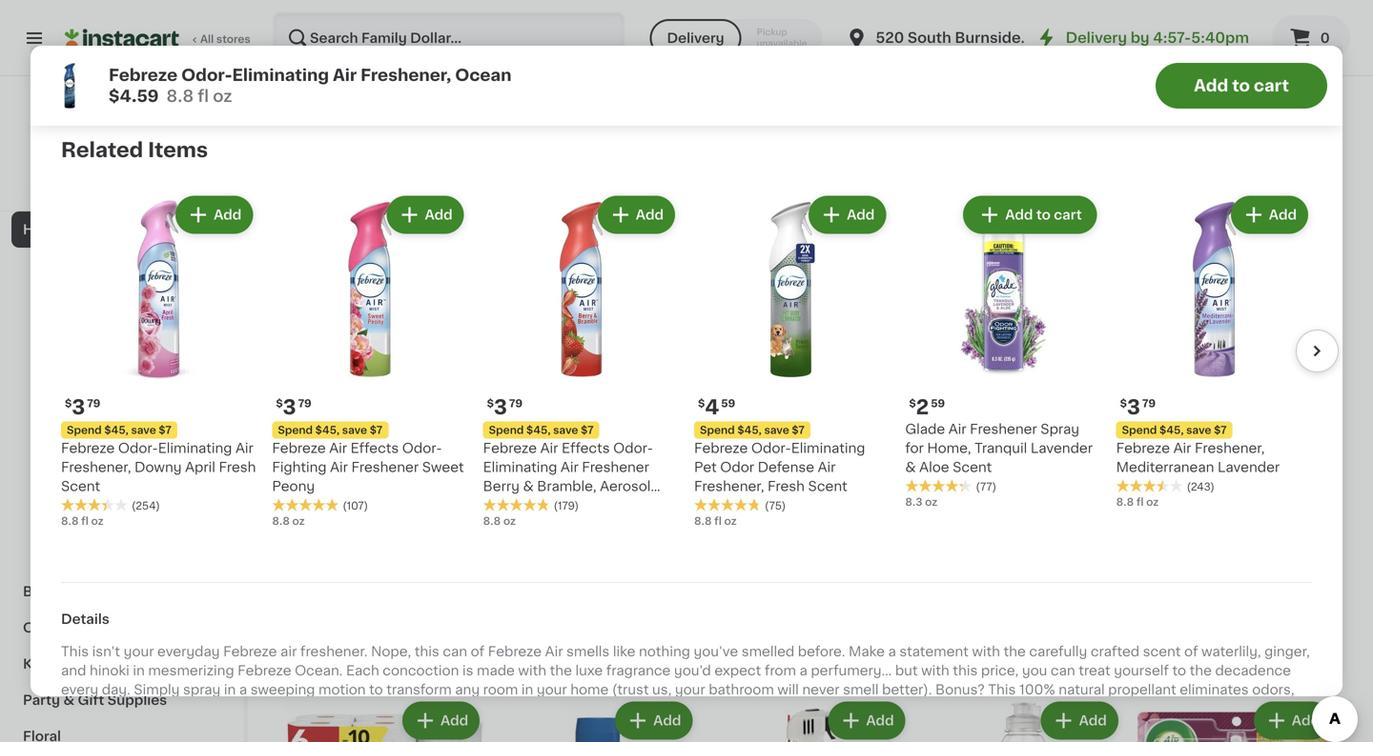 Task type: locate. For each thing, give the bounding box(es) containing it.
(62)
[[1208, 221, 1230, 231]]

(141)
[[782, 221, 806, 231]]

delivery inside button
[[667, 31, 725, 45]]

refill, up blossom,
[[712, 181, 749, 194]]

items
[[407, 243, 446, 257], [833, 262, 871, 276], [620, 262, 659, 276], [1046, 262, 1084, 276], [1259, 262, 1297, 276], [1046, 638, 1084, 651], [407, 657, 446, 670]]

1 wick® from the left
[[307, 162, 348, 175]]

3 $7 from the left
[[370, 426, 383, 436]]

1 plug from the left
[[351, 162, 381, 175]]

1 $ 3 79 from the left
[[65, 398, 100, 418]]

1 vertical spatial supplies
[[107, 694, 167, 708]]

concoction
[[383, 665, 459, 678]]

2 vertical spatial a
[[239, 684, 247, 697]]

product group containing 2
[[905, 192, 1101, 510]]

1 $45, from the left
[[104, 426, 129, 436]]

2 inside item carousel region
[[916, 398, 929, 418]]

simply
[[134, 684, 180, 697]]

vibrant
[[990, 162, 1038, 175], [1203, 162, 1251, 175]]

mist
[[841, 162, 870, 175]]

save up febreze air freshener, mediterranean lavender
[[1187, 426, 1212, 436]]

1 horizontal spatial 6 x 1.34 oz
[[1138, 236, 1193, 247]]

$7 up defense
[[792, 426, 805, 436]]

1 horizontal spatial $ 7 19
[[503, 117, 536, 137]]

2 8.8 oz from the left
[[483, 517, 516, 527]]

2 $ 8 09 from the left
[[1141, 117, 1179, 137]]

1 effects from the left
[[351, 442, 399, 456]]

plug inside air wick® vibrant plug in scented oil refill, lavender & waterlily, air freshener
[[1041, 162, 1071, 175]]

4 $45, from the left
[[526, 426, 551, 436]]

0 vertical spatial berry
[[707, 33, 744, 47]]

smell
[[843, 684, 879, 697]]

1 vertical spatial 100%
[[1020, 684, 1056, 697]]

oil inside the air wick® plug in scented oil refill, 2ct, hawaii
[[460, 162, 478, 175]]

2 $7 from the left
[[792, 426, 805, 436]]

4 save from the left
[[553, 426, 578, 436]]

8 for air wick® vibrant plug in scented oil refill, nectarine & paradise flower, air freshener
[[1148, 117, 1162, 137]]

1 3 from the left
[[72, 398, 85, 418]]

april
[[185, 461, 215, 475]]

eliminating up carefully
[[1022, 556, 1096, 570]]

2 plug from the left
[[564, 162, 594, 175]]

scented up 'waterlily,'
[[925, 181, 981, 194]]

oil inside air wick® plug in scented oil refill, 2 ct, summer delights, air freshener, essential oils
[[672, 162, 691, 175]]

5 wick® from the left
[[1159, 162, 1200, 175]]

1 vertical spatial this
[[953, 665, 978, 678]]

stores
[[216, 34, 251, 44]]

1 horizontal spatial 1
[[874, 162, 879, 175]]

oil inside air wick® vibrant plug in scented oil refill, lavender & waterlily, air freshener
[[985, 181, 1003, 194]]

1 horizontal spatial 19
[[524, 118, 536, 129]]

4 $7 from the left
[[581, 426, 594, 436]]

0 horizontal spatial 6 x 1.34 oz
[[925, 236, 980, 247]]

see eligible items button for nectarine
[[1138, 253, 1335, 285]]

eligible
[[354, 243, 404, 257], [779, 262, 830, 276], [567, 262, 617, 276], [992, 262, 1042, 276], [1205, 262, 1255, 276], [992, 638, 1042, 651], [354, 657, 404, 670]]

1 6 x 1.34 oz from the left
[[925, 236, 980, 247]]

in inside air wick® vibrant plug in scented oil refill, lavender & waterlily, air freshener
[[1074, 162, 1086, 175]]

x
[[295, 217, 302, 228], [934, 236, 941, 247], [1147, 236, 1154, 247]]

ocean for febreze odor-eliminating air freshener, ocean
[[998, 575, 1043, 589]]

air inside febreze odor-eliminating pet odor defense air freshener, fresh scent
[[818, 461, 836, 475]]

3 spend from the left
[[278, 426, 313, 436]]

freshener, inside febreze air freshener, mediterranean lavender
[[1195, 442, 1265, 456]]

unscented up '$ 13 79'
[[288, 491, 347, 501]]

freshener up the tranquil
[[970, 423, 1037, 437]]

see eligible items for lavender
[[963, 262, 1084, 276]]

1 horizontal spatial add to cart button
[[1156, 63, 1328, 109]]

oz right 2.63
[[440, 70, 452, 80]]

0 horizontal spatial effects
[[351, 442, 399, 456]]

freshener up hula
[[707, 14, 775, 28]]

$45, up fighting
[[315, 426, 340, 436]]

0 horizontal spatial ocean.
[[295, 665, 343, 678]]

air inside febreze odor-eliminating air freshener, ocean $4.59 8.8 fl oz
[[333, 67, 357, 83]]

baby
[[23, 586, 59, 599]]

effects inside "febreze air effects odor- eliminating air freshener berry & bramble, aerosol can"
[[562, 442, 610, 456]]

south
[[908, 31, 952, 45]]

$ 3 79 up fighting
[[276, 398, 312, 418]]

7 for air wick® plug in scented oil refill, 2 ct, summer delights, air freshener, essential oils
[[510, 117, 522, 137]]

1 refill, from the left
[[286, 181, 323, 194]]

better).
[[882, 684, 932, 697]]

fragrance
[[606, 665, 671, 678]]

see up motion
[[324, 657, 350, 670]]

scent up (77)
[[953, 461, 992, 475]]

2 $45, from the left
[[738, 426, 762, 436]]

0 horizontal spatial 100%
[[49, 184, 78, 194]]

related items
[[61, 140, 208, 160]]

wick® for air wick® vibrant plug in scented oil refill, nectarine & paradise flower, air freshener
[[1159, 162, 1200, 175]]

2 09 from the left
[[1164, 118, 1179, 129]]

effects
[[351, 442, 399, 456], [562, 442, 610, 456]]

odor- up defense
[[751, 442, 791, 456]]

see eligible items button down (62)
[[1138, 253, 1335, 285]]

79 right 13
[[321, 513, 335, 523]]

mesmerizing
[[148, 665, 234, 678]]

$45, for fighting
[[315, 426, 340, 436]]

lists link
[[11, 107, 232, 145]]

1 horizontal spatial this
[[953, 665, 978, 678]]

2 horizontal spatial with
[[972, 646, 1000, 659]]

2 vibrant from the left
[[1203, 162, 1251, 175]]

79 inside '$ 13 79'
[[321, 513, 335, 523]]

x for air wick® vibrant plug in scented oil refill, nectarine & paradise flower, air freshener
[[1147, 236, 1154, 247]]

3 plug from the left
[[1041, 162, 1071, 175]]

0 vertical spatial $ 4 59
[[698, 398, 735, 418]]

1 spend from the left
[[67, 426, 102, 436]]

air inside febreze air freshener, mediterranean lavender
[[1174, 442, 1192, 456]]

eligible down (150)
[[354, 243, 404, 257]]

this up scents
[[988, 684, 1016, 697]]

the down smells
[[550, 665, 572, 678]]

see eligible items for hawaii
[[324, 243, 446, 257]]

scent inside febreze odor-eliminating air freshener, downy april fresh scent
[[61, 480, 100, 494]]

$ 3 79 up mediterranean
[[1120, 398, 1156, 418]]

79 for febreze odor-eliminating air freshener, downy april fresh scent
[[87, 399, 100, 409]]

0 horizontal spatial but
[[196, 703, 219, 716]]

and
[[61, 665, 86, 678], [1141, 703, 1166, 716]]

3 for febreze air effects odor- fighting air freshener sweet peony
[[283, 398, 296, 418]]

ocean up carefully
[[998, 575, 1043, 589]]

fabric
[[1196, 537, 1237, 551]]

$ inside $ 6 39
[[716, 513, 723, 523]]

cart inside product group
[[1054, 208, 1082, 222]]

8 for air wick® vibrant plug in scented oil refill, lavender & waterlily, air freshener
[[936, 117, 949, 137]]

0 horizontal spatial for
[[449, 575, 468, 589]]

febreze inside febreze small spaces air freshener gain honey berry hula
[[707, 0, 761, 8]]

eliminating up can
[[483, 461, 557, 475]]

0 horizontal spatial fresh
[[219, 461, 256, 475]]

wick® for air wick® vibrant plug in scented oil refill, lavender & waterlily, air freshener
[[946, 162, 987, 175]]

2ct,
[[327, 181, 352, 194]]

1 vertical spatial nothing
[[141, 703, 193, 716]]

febreze odor-eliminating air freshener, ocean $4.59 8.8 fl oz
[[109, 67, 512, 104]]

cleaning for cleaning tools
[[34, 477, 94, 490]]

febreze air effects odor- eliminating air freshener berry & bramble, aerosol can
[[483, 442, 653, 513]]

blossom,
[[712, 200, 774, 213]]

all inside the this isn't your everyday febreze air freshener. nope, this can of febreze air smells like nothing you've smelled before. make a statement with the carefully crafted scent of waterlily, ginger, and hinoki in mesmerizing febreze ocean. each concoction is made with the luxe fragrance you'd expect from a perfumery... but with this price, you can treat yourself to the decadence every day. simply spray in a sweeping motion to transform any room in your home (trust us, your bathroom will never smell better). bonus? this 100% natural propellant eliminates odors, too, leaving nothing but edgy-fresh vibes behind. looking to incorporate more amazing scent into your rotation? try all three luxe febreze scents in forest, wood, and ocean.
[[836, 703, 851, 716]]

see eligible items for ct,
[[537, 262, 659, 276]]

$ 4 59 for spend $45, save $7
[[698, 398, 735, 418]]

essential left mist
[[777, 162, 838, 175]]

5 save from the left
[[1187, 426, 1212, 436]]

0 horizontal spatial this
[[415, 646, 439, 659]]

wick® up paradise
[[1159, 162, 1200, 175]]

lavender inside febreze air freshener, mediterranean lavender
[[1218, 461, 1280, 475]]

8 up paradise
[[1148, 117, 1162, 137]]

0 horizontal spatial essential
[[594, 200, 654, 213]]

air inside febreze odor-eliminating air freshener, downy april fresh scent
[[236, 442, 254, 456]]

eligible down (62)
[[1205, 262, 1255, 276]]

oz left the 39
[[724, 517, 737, 527]]

forest,
[[1045, 703, 1091, 716]]

three
[[854, 703, 890, 716]]

2 wick® from the left
[[733, 162, 774, 175]]

1 cleaning from the top
[[34, 296, 94, 309]]

1 vertical spatial cart
[[1054, 208, 1082, 222]]

febreze odor-eliminating air freshener, ocean button
[[925, 304, 1122, 624]]

1 horizontal spatial $ 8 09
[[1141, 117, 1179, 137]]

3 7 from the left
[[510, 117, 522, 137]]

spend up mediterranean
[[1122, 426, 1157, 436]]

1 vertical spatial 1
[[499, 575, 503, 585]]

3 $45, from the left
[[315, 426, 340, 436]]

odor- down all
[[181, 67, 232, 83]]

hawaii
[[356, 181, 400, 194]]

luxe
[[576, 665, 603, 678], [893, 703, 920, 716]]

see eligible items for for
[[324, 657, 446, 670]]

nectarine
[[1260, 181, 1326, 194]]

2 horizontal spatial 59
[[931, 399, 945, 409]]

2 $ 7 19 from the left
[[503, 117, 536, 137]]

2 spend from the left
[[700, 426, 735, 436]]

1.34 for air wick® vibrant plug in scented oil refill, nectarine & paradise flower, air freshener
[[1156, 236, 1178, 247]]

3 spend $45, save $7 from the left
[[278, 426, 383, 436]]

febreze up sweeping
[[238, 665, 291, 678]]

items up transform
[[407, 657, 446, 670]]

4 wick® from the left
[[946, 162, 987, 175]]

& up skin
[[358, 575, 369, 589]]

0 horizontal spatial the
[[550, 665, 572, 678]]

cleaning for cleaning solutions
[[34, 296, 94, 309]]

berry for freshener
[[707, 33, 744, 47]]

5 spend $45, save $7 from the left
[[1122, 426, 1227, 436]]

1 horizontal spatial 09
[[1164, 118, 1179, 129]]

520 south burnside avenue button
[[845, 11, 1080, 65]]

$45, for odor
[[738, 426, 762, 436]]

nothing down simply
[[141, 703, 193, 716]]

essential inside air wick® essential mist 1 refill, lavender & almond blossom, air freshener
[[777, 162, 838, 175]]

1 horizontal spatial unscented
[[372, 575, 446, 589]]

oil
[[460, 162, 478, 175], [672, 162, 691, 175], [985, 181, 1003, 194], [1198, 181, 1216, 194]]

can up is at bottom
[[443, 646, 467, 659]]

with down statement
[[921, 665, 950, 678]]

with right "made"
[[518, 665, 547, 678]]

(179)
[[554, 501, 579, 512]]

ct,
[[551, 181, 569, 194]]

see down paradise
[[1176, 262, 1202, 276]]

spend inside product group
[[700, 426, 735, 436]]

4:57-
[[1153, 31, 1191, 45]]

0 horizontal spatial cart
[[1054, 208, 1082, 222]]

scented inside air wick® plug in scented oil refill, 2 ct, summer delights, air freshener, essential oils
[[613, 162, 669, 175]]

1 09 from the left
[[951, 118, 966, 129]]

2 8 from the left
[[1148, 117, 1162, 137]]

details
[[61, 613, 109, 626]]

see for all liquid laundry detergent, free clear & unscented for sensitive skin
[[324, 657, 350, 670]]

see eligible items button for hawaii
[[286, 234, 484, 266]]

3 $ 3 79 from the left
[[487, 398, 523, 418]]

& inside "link"
[[106, 404, 117, 418]]

product group
[[286, 0, 484, 266], [499, 0, 697, 285], [712, 0, 910, 285], [925, 0, 1122, 285], [1138, 0, 1335, 285], [61, 192, 257, 530], [272, 192, 468, 530], [483, 192, 679, 530], [694, 192, 890, 530], [905, 192, 1101, 510], [1117, 192, 1312, 510], [286, 304, 484, 680], [925, 304, 1122, 682], [1138, 304, 1335, 642], [286, 699, 484, 743], [499, 699, 697, 743], [712, 699, 910, 743], [925, 699, 1122, 743], [1138, 699, 1335, 743]]

0 horizontal spatial 4
[[510, 512, 524, 532]]

2 7 from the left
[[723, 117, 735, 137]]

x for air wick® vibrant plug in scented oil refill, lavender & waterlily, air freshener
[[934, 236, 941, 247]]

spend $45, save $7 up fighting
[[278, 426, 383, 436]]

save for freshener,
[[131, 426, 156, 436]]

see
[[324, 243, 350, 257], [750, 262, 776, 276], [537, 262, 563, 276], [963, 262, 989, 276], [1176, 262, 1202, 276], [963, 638, 989, 651], [324, 657, 350, 670]]

air inside the this isn't your everyday febreze air freshener. nope, this can of febreze air smells like nothing you've smelled before. make a statement with the carefully crafted scent of waterlily, ginger, and hinoki in mesmerizing febreze ocean. each concoction is made with the luxe fragrance you'd expect from a perfumery... but with this price, you can treat yourself to the decadence every day. simply spray in a sweeping motion to transform any room in your home (trust us, your bathroom will never smell better). bonus? this 100% natural propellant eliminates odors, too, leaving nothing but edgy-fresh vibes behind. looking to incorporate more amazing scent into your rotation? try all three luxe febreze scents in forest, wood, and ocean.
[[545, 646, 563, 659]]

add button
[[177, 198, 251, 232], [389, 198, 462, 232], [600, 198, 673, 232], [811, 198, 884, 232], [1233, 198, 1307, 232], [1256, 310, 1330, 344], [404, 705, 478, 739], [617, 705, 691, 739], [830, 705, 904, 739], [1043, 705, 1117, 739], [1256, 705, 1330, 739]]

odor- inside "febreze odor-eliminating air freshener, ocean"
[[982, 556, 1022, 570]]

2 of from the left
[[1185, 646, 1198, 659]]

1 horizontal spatial of
[[1185, 646, 1198, 659]]

8.8 fl oz left the 39
[[694, 517, 737, 527]]

2 horizontal spatial 8.8 fl oz
[[1117, 498, 1159, 508]]

0 horizontal spatial 09
[[951, 118, 966, 129]]

79 up "febreze air effects odor- eliminating air freshener berry & bramble, aerosol can"
[[509, 399, 523, 409]]

items for air wick® essential mist 1 refill, lavender & almond blossom, air freshener
[[833, 262, 871, 276]]

wick® up blossom,
[[733, 162, 774, 175]]

eliminating inside febreze odor-eliminating air freshener, downy april fresh scent
[[158, 442, 232, 456]]

8.8 left $ 6 39
[[694, 517, 712, 527]]

delivery left hula
[[667, 31, 725, 45]]

79 for febreze air freshener, mediterranean lavender
[[1143, 399, 1156, 409]]

8.8 fl oz for febreze odor-eliminating air freshener, downy april fresh scent
[[61, 517, 104, 527]]

7 for air wick® essential mist 1 refill, lavender & almond blossom, air freshener
[[723, 117, 735, 137]]

oz down 'waterlily,'
[[968, 236, 980, 247]]

1 spend $45, save $7 from the left
[[67, 426, 172, 436]]

0
[[1321, 31, 1330, 45]]

$ 7 49
[[716, 117, 751, 137]]

1 $7 from the left
[[159, 426, 172, 436]]

0 vertical spatial 2
[[540, 181, 548, 194]]

1 7 from the left
[[297, 117, 309, 137]]

delivery for delivery by 4:57-5:40pm
[[1066, 31, 1127, 45]]

for inside glade air freshener spray for home, tranquil lavender & aloe scent
[[905, 442, 924, 456]]

items down air wick® vibrant plug in scented oil refill, lavender & waterlily, air freshener
[[1046, 262, 1084, 276]]

8.8 oz for febreze air effects odor- fighting air freshener sweet peony
[[272, 517, 305, 527]]

see down ct,
[[537, 262, 563, 276]]

household
[[23, 223, 98, 237]]

2 spend $45, save $7 from the left
[[700, 426, 805, 436]]

see eligible items down (62)
[[1176, 262, 1297, 276]]

to
[[1233, 78, 1250, 94], [1037, 208, 1051, 222], [1173, 665, 1187, 678], [369, 684, 383, 697], [449, 703, 463, 716]]

1 vertical spatial 4
[[510, 512, 524, 532]]

never
[[802, 684, 840, 697]]

2 3 from the left
[[283, 398, 296, 418]]

in inside the air wick® plug in scented oil refill, 2ct, hawaii
[[384, 162, 396, 175]]

6 x 1.34 oz for paradise
[[1138, 236, 1193, 247]]

see eligible items down the (64)
[[963, 262, 1084, 276]]

see eligible items button for almond
[[712, 253, 910, 285]]

$45, for freshener,
[[104, 426, 129, 436]]

product group containing 13
[[286, 304, 484, 680]]

1 vertical spatial $ 4 59
[[503, 512, 540, 532]]

delivery button
[[650, 19, 742, 57]]

eligible down the (64)
[[992, 262, 1042, 276]]

3 wick® from the left
[[520, 162, 561, 175]]

$7 for eliminating
[[581, 426, 594, 436]]

items down the air wick® plug in scented oil refill, 2ct, hawaii
[[407, 243, 446, 257]]

2 effects from the left
[[562, 442, 610, 456]]

(254)
[[132, 501, 160, 512]]

0 horizontal spatial unscented
[[288, 491, 347, 501]]

$ 3 79 up "febreze air effects odor- eliminating air freshener berry & bramble, aerosol can"
[[487, 398, 523, 418]]

plastic
[[75, 368, 121, 382]]

0 vertical spatial but
[[895, 665, 918, 678]]

1 horizontal spatial $ 4 59
[[698, 398, 735, 418]]

1 horizontal spatial 6
[[925, 236, 932, 247]]

0 vertical spatial cleaning
[[34, 296, 94, 309]]

1 horizontal spatial cart
[[1254, 78, 1289, 94]]

berry up can
[[483, 480, 520, 494]]

items down the almond
[[833, 262, 871, 276]]

wick® inside the air wick® plug in scented oil refill, 2ct, hawaii
[[307, 162, 348, 175]]

4 spend $45, save $7 from the left
[[489, 426, 594, 436]]

x down paradise
[[1147, 236, 1154, 247]]

0 horizontal spatial 6
[[723, 512, 736, 532]]

0 horizontal spatial $ 7 19
[[290, 117, 323, 137]]

1 vertical spatial luxe
[[893, 703, 920, 716]]

freshener, inside febreze odor-eliminating air freshener, downy april fresh scent
[[61, 461, 131, 475]]

$ 13 79
[[290, 512, 335, 532]]

fl inside febreze odor-eliminating air freshener, ocean $4.59 8.8 fl oz
[[198, 88, 209, 104]]

see for air wick® vibrant plug in scented oil refill, nectarine & paradise flower, air freshener
[[1176, 262, 1202, 276]]

1 save from the left
[[131, 426, 156, 436]]

$ 3 79 down 'foil & plastic wrap'
[[65, 398, 100, 418]]

5 $45, from the left
[[1160, 426, 1184, 436]]

& left aloe
[[905, 461, 916, 475]]

decadence
[[1216, 665, 1291, 678]]

office
[[23, 622, 66, 635]]

wick® inside 'air wick® vibrant plug in scented oil refill, nectarine & paradise flower, air freshener'
[[1159, 162, 1200, 175]]

3 3 from the left
[[494, 398, 507, 418]]

mediterranean
[[1117, 461, 1215, 475]]

wick® inside air wick® plug in scented oil refill, 2 ct, summer delights, air freshener, essential oils
[[520, 162, 561, 175]]

7
[[297, 117, 309, 137], [723, 117, 735, 137], [510, 117, 522, 137]]

0 vertical spatial 4
[[705, 398, 719, 418]]

vibes
[[300, 703, 336, 716]]

2 $ 3 79 from the left
[[276, 398, 312, 418]]

oz right the 8.3
[[925, 498, 938, 508]]

2 horizontal spatial x
[[1147, 236, 1154, 247]]

spend $45, save $7 for lavender
[[1122, 426, 1227, 436]]

3 save from the left
[[342, 426, 367, 436]]

0 horizontal spatial 19
[[311, 118, 323, 129]]

$ inside $ 7 49
[[716, 118, 723, 129]]

fresh inside febreze odor-eliminating pet odor defense air freshener, fresh scent
[[768, 480, 805, 494]]

spend for febreze odor-eliminating pet odor defense air freshener, fresh scent
[[700, 426, 735, 436]]

8.8 down can
[[483, 517, 501, 527]]

kitchen supplies
[[23, 658, 139, 671]]

air
[[280, 646, 297, 659]]

amazing
[[586, 703, 642, 716]]

2 19 from the left
[[524, 118, 536, 129]]

$45, for lavender
[[1160, 426, 1184, 436]]

8.8 down mediterranean
[[1117, 498, 1134, 508]]

1 horizontal spatial 8.8 fl oz
[[694, 517, 737, 527]]

0 vertical spatial this
[[415, 646, 439, 659]]

see eligible items for almond
[[750, 262, 871, 276]]

0 horizontal spatial add to cart button
[[965, 198, 1096, 232]]

1 vibrant from the left
[[990, 162, 1038, 175]]

of up is at bottom
[[471, 646, 485, 659]]

4 spend from the left
[[489, 426, 524, 436]]

see for air wick® essential mist 1 refill, lavender & almond blossom, air freshener
[[750, 262, 776, 276]]

0 horizontal spatial 7
[[297, 117, 309, 137]]

0 vertical spatial fresh
[[219, 461, 256, 475]]

0 vertical spatial all
[[286, 556, 301, 570]]

air wick® plug in scented oil refill, 2ct, hawaii
[[286, 162, 478, 194]]

freshener.
[[300, 646, 368, 659]]

spend $45, save $7 up "febreze air effects odor- eliminating air freshener berry & bramble, aerosol can"
[[489, 426, 594, 436]]

fighting
[[272, 461, 327, 475]]

ocean. down eliminates
[[1169, 703, 1217, 716]]

2 cleaning from the top
[[34, 477, 94, 490]]

freshener, inside febreze odor-eliminating air freshener, ocean $4.59 8.8 fl oz
[[361, 67, 451, 83]]

59 inside $ 2 59
[[931, 399, 945, 409]]

eliminating up defense
[[791, 442, 865, 456]]

scent down us,
[[645, 703, 683, 716]]

odor- for febreze odor-eliminating air freshener, downy april fresh scent
[[118, 442, 158, 456]]

1 vertical spatial berry
[[483, 480, 520, 494]]

spend up fighting
[[278, 426, 313, 436]]

1 $ 8 09 from the left
[[929, 117, 966, 137]]

spend for febreze air freshener, mediterranean lavender
[[1122, 426, 1157, 436]]

save up febreze odor-eliminating pet odor defense air freshener, fresh scent
[[764, 426, 789, 436]]

None search field
[[273, 11, 625, 65]]

1 19 from the left
[[311, 118, 323, 129]]

$7 for lavender
[[1214, 426, 1227, 436]]

fl inside ★★★★★ 2.63 fl oz
[[430, 70, 437, 80]]

1 $ 7 19 from the left
[[290, 117, 323, 137]]

eligible for for
[[354, 657, 404, 670]]

eliminating for fresh
[[158, 442, 232, 456]]

dollar
[[126, 142, 167, 155]]

freshener,
[[361, 67, 451, 83], [520, 200, 590, 213], [1195, 442, 1265, 456], [61, 461, 131, 475], [694, 480, 764, 494], [925, 575, 995, 589]]

save up "febreze air effects odor- eliminating air freshener berry & bramble, aerosol can"
[[553, 426, 578, 436]]

1 horizontal spatial the
[[1004, 646, 1026, 659]]

odor- inside febreze odor-eliminating air freshener, downy april fresh scent
[[118, 442, 158, 456]]

nope,
[[371, 646, 411, 659]]

effects for eliminating
[[562, 442, 610, 456]]

snuggle fabric softener dryer sheets blue sparkle scent button
[[1138, 304, 1335, 624]]

3
[[72, 398, 85, 418], [283, 398, 296, 418], [494, 398, 507, 418], [1127, 398, 1141, 418]]

1 vertical spatial ocean
[[998, 575, 1043, 589]]

service type group
[[650, 19, 823, 57]]

1 horizontal spatial 4
[[705, 398, 719, 418]]

family
[[77, 142, 122, 155]]

delivery by 4:57-5:40pm
[[1066, 31, 1249, 45]]

1 vertical spatial add to cart button
[[965, 198, 1096, 232]]

4 plug from the left
[[1254, 162, 1284, 175]]

see eligible items up transform
[[324, 657, 446, 670]]

eliminating inside febreze odor-eliminating air freshener, ocean $4.59 8.8 fl oz
[[232, 67, 329, 83]]

save for eliminating
[[553, 426, 578, 436]]

supplies
[[80, 658, 139, 671], [107, 694, 167, 708]]

1 horizontal spatial 2
[[540, 181, 548, 194]]

unscented
[[288, 491, 347, 501], [372, 575, 446, 589]]

odor- for febreze odor-eliminating air freshener, ocean
[[982, 556, 1022, 570]]

0 horizontal spatial luxe
[[576, 665, 603, 678]]

foil & plastic wrap
[[34, 368, 159, 382]]

delivery left the by
[[1066, 31, 1127, 45]]

1 vertical spatial add to cart
[[1005, 208, 1082, 222]]

sweeping
[[251, 684, 315, 697]]

1 vertical spatial but
[[196, 703, 219, 716]]

0 horizontal spatial berry
[[483, 480, 520, 494]]

each
[[506, 575, 533, 585]]

ocean for febreze odor-eliminating air freshener, ocean $4.59 8.8 fl oz
[[455, 67, 512, 83]]

wick® inside air wick® essential mist 1 refill, lavender & almond blossom, air freshener
[[733, 162, 774, 175]]

1 horizontal spatial vibrant
[[1203, 162, 1251, 175]]

0 horizontal spatial 8.8 fl oz
[[61, 517, 104, 527]]

4 $ 3 79 from the left
[[1120, 398, 1156, 418]]

0 vertical spatial ocean.
[[295, 665, 343, 678]]

3 refill, from the left
[[499, 181, 536, 194]]

ocean inside "febreze odor-eliminating air freshener, ocean"
[[998, 575, 1043, 589]]

oz inside febreze odor-eliminating air freshener, ocean $4.59 8.8 fl oz
[[213, 88, 232, 104]]

2 refill, from the left
[[712, 181, 749, 194]]

wick® inside air wick® vibrant plug in scented oil refill, lavender & waterlily, air freshener
[[946, 162, 987, 175]]

0 vertical spatial for
[[905, 442, 924, 456]]

avenue
[[1025, 31, 1080, 45]]

0 horizontal spatial all
[[286, 556, 301, 570]]

4 refill, from the left
[[1006, 181, 1044, 194]]

a
[[888, 646, 896, 659], [800, 665, 808, 678], [239, 684, 247, 697]]

2 horizontal spatial 7
[[723, 117, 735, 137]]

vibrant inside 'air wick® vibrant plug in scented oil refill, nectarine & paradise flower, air freshener'
[[1203, 162, 1251, 175]]

oz inside ★★★★★ 2.63 fl oz
[[440, 70, 452, 80]]

home
[[571, 684, 609, 697]]

1 horizontal spatial delivery
[[1066, 31, 1127, 45]]

but down spray
[[196, 703, 219, 716]]

8.8 fl oz down mediterranean
[[1117, 498, 1159, 508]]

items up treat
[[1046, 638, 1084, 651]]

scented up delights,
[[613, 162, 669, 175]]

eliminating for 8.8
[[232, 67, 329, 83]]

save down bags
[[131, 426, 156, 436]]

5 spend from the left
[[1122, 426, 1157, 436]]

1 vertical spatial all
[[836, 703, 851, 716]]

eliminating up april
[[158, 442, 232, 456]]

$45, up mediterranean
[[1160, 426, 1184, 436]]

2 inside air wick® plug in scented oil refill, 2 ct, summer delights, air freshener, essential oils
[[540, 181, 548, 194]]

5 $7 from the left
[[1214, 426, 1227, 436]]

8.8 down cleaning tools
[[61, 517, 79, 527]]

2 6 x 1.34 oz from the left
[[1138, 236, 1193, 247]]

febreze up "made"
[[488, 646, 542, 659]]

fl down all
[[198, 88, 209, 104]]

1 horizontal spatial ocean
[[998, 575, 1043, 589]]

6 for air wick® vibrant plug in scented oil refill, lavender & waterlily, air freshener
[[925, 236, 932, 247]]

0 horizontal spatial 1.34
[[304, 217, 326, 228]]

spend $45, save $7 for eliminating
[[489, 426, 594, 436]]

items for air wick® vibrant plug in scented oil refill, lavender & waterlily, air freshener
[[1046, 262, 1084, 276]]

1 horizontal spatial can
[[1051, 665, 1076, 678]]

0 horizontal spatial and
[[61, 665, 86, 678]]

1.34 for air wick® vibrant plug in scented oil refill, lavender & waterlily, air freshener
[[943, 236, 965, 247]]

0 horizontal spatial $ 8 09
[[929, 117, 966, 137]]

1 horizontal spatial 59
[[721, 399, 735, 409]]

oz down paradise
[[1180, 236, 1193, 247]]

5 refill, from the left
[[1219, 181, 1256, 194]]

2 horizontal spatial a
[[888, 646, 896, 659]]

79 for febreze air effects odor- fighting air freshener sweet peony
[[298, 399, 312, 409]]

$7 up "febreze air effects odor- eliminating air freshener berry & bramble, aerosol can"
[[581, 426, 594, 436]]

&
[[818, 181, 829, 194], [925, 200, 936, 213], [1138, 200, 1148, 213], [61, 368, 72, 382], [106, 404, 117, 418], [93, 441, 104, 454], [905, 461, 916, 475], [523, 480, 534, 494], [358, 575, 369, 589], [70, 622, 81, 635], [63, 694, 75, 708]]

plug inside air wick® plug in scented oil refill, 2 ct, summer delights, air freshener, essential oils
[[564, 162, 594, 175]]

oil inside 'air wick® vibrant plug in scented oil refill, nectarine & paradise flower, air freshener'
[[1198, 181, 1216, 194]]

2 horizontal spatial 6
[[1138, 236, 1145, 247]]

19 up air wick® plug in scented oil refill, 2 ct, summer delights, air freshener, essential oils
[[524, 118, 536, 129]]

$ 8 09 up paradise
[[1141, 117, 1179, 137]]

lavender inside air wick® vibrant plug in scented oil refill, lavender & waterlily, air freshener
[[1047, 181, 1109, 194]]

spend $45, save $7 up febreze air freshener, mediterranean lavender
[[1122, 426, 1227, 436]]

2 save from the left
[[764, 426, 789, 436]]

79 up fighting
[[298, 399, 312, 409]]

add to cart inside item carousel region
[[1005, 208, 1082, 222]]

refill, left ct,
[[499, 181, 536, 194]]

1.34
[[304, 217, 326, 228], [943, 236, 965, 247], [1156, 236, 1178, 247]]

oz down cleaning tools
[[91, 517, 104, 527]]

febreze up mediterranean
[[1117, 442, 1170, 456]]

items for air wick® plug in scented oil refill, 2 ct, summer delights, air freshener, essential oils
[[620, 262, 659, 276]]

febreze inside febreze air effects odor- fighting air freshener sweet peony
[[272, 442, 326, 456]]

1.34 down 'waterlily,'
[[943, 236, 965, 247]]

1 horizontal spatial this
[[988, 684, 1016, 697]]

0 horizontal spatial delivery
[[667, 31, 725, 45]]

hula
[[747, 33, 778, 47]]

4 inside product group
[[705, 398, 719, 418]]

fl down 2ct,
[[328, 217, 336, 228]]

8.8 for &
[[483, 517, 501, 527]]

unscented inside 'all liquid laundry detergent, free clear & unscented for sensitive skin'
[[372, 575, 446, 589]]

1 horizontal spatial add to cart
[[1194, 78, 1289, 94]]

7 for air wick® plug in scented oil refill, 2ct, hawaii
[[297, 117, 309, 137]]

effects for fighting
[[351, 442, 399, 456]]

ocean inside febreze odor-eliminating air freshener, ocean $4.59 8.8 fl oz
[[455, 67, 512, 83]]

odor- inside febreze odor-eliminating pet odor defense air freshener, fresh scent
[[751, 442, 791, 456]]

1 8 from the left
[[936, 117, 949, 137]]

berry inside "febreze air effects odor- eliminating air freshener berry & bramble, aerosol can"
[[483, 480, 520, 494]]

wick® for air wick® plug in scented oil refill, 2 ct, summer delights, air freshener, essential oils
[[520, 162, 561, 175]]

13
[[297, 512, 319, 532]]

see eligible items down (150)
[[324, 243, 446, 257]]

eliminates
[[1180, 684, 1249, 697]]

freshener, inside febreze odor-eliminating pet odor defense air freshener, fresh scent
[[694, 480, 764, 494]]

8
[[936, 117, 949, 137], [1148, 117, 1162, 137]]

8.8 for fresh
[[694, 517, 712, 527]]

odor- for febreze odor-eliminating air freshener, ocean $4.59 8.8 fl oz
[[181, 67, 232, 83]]

berry inside febreze small spaces air freshener gain honey berry hula
[[707, 33, 744, 47]]

0 horizontal spatial add to cart
[[1005, 208, 1082, 222]]

cleaning down candles
[[34, 477, 94, 490]]

1 8.8 oz from the left
[[272, 517, 305, 527]]

see down 'waterlily,'
[[963, 262, 989, 276]]

febreze up cleaning tools
[[61, 442, 115, 456]]

4 3 from the left
[[1127, 398, 1141, 418]]

★★★★★ 2.63 fl oz
[[404, 52, 471, 80]]

1 vertical spatial essential
[[594, 200, 654, 213]]

housewares link
[[11, 502, 232, 538]]

1 horizontal spatial 8
[[1148, 117, 1162, 137]]

everyday
[[157, 646, 220, 659]]

0 vertical spatial ocean
[[455, 67, 512, 83]]

0 vertical spatial 1
[[874, 162, 879, 175]]



Task type: vqa. For each thing, say whether or not it's contained in the screenshot.
(62)
yes



Task type: describe. For each thing, give the bounding box(es) containing it.
product group containing febreze odor-eliminating air freshener, ocean
[[925, 304, 1122, 682]]

freshener, inside air wick® plug in scented oil refill, 2 ct, summer delights, air freshener, essential oils
[[520, 200, 590, 213]]

refill, inside air wick® essential mist 1 refill, lavender & almond blossom, air freshener
[[712, 181, 749, 194]]

fresheners
[[129, 441, 203, 454]]

& inside 'all liquid laundry detergent, free clear & unscented for sensitive skin'
[[358, 575, 369, 589]]

to up the behind.
[[369, 684, 383, 697]]

buy it again
[[53, 81, 134, 94]]

0 horizontal spatial with
[[518, 665, 547, 678]]

$ 7 19 for air wick® plug in scented oil refill, 2ct, hawaii
[[290, 117, 323, 137]]

8.8 for peony
[[272, 517, 290, 527]]

(107)
[[343, 501, 368, 512]]

freshener inside glade air freshener spray for home, tranquil lavender & aloe scent
[[970, 423, 1037, 437]]

freshener inside "febreze air effects odor- eliminating air freshener berry & bramble, aerosol can"
[[582, 461, 649, 475]]

add to cart button inside product group
[[965, 198, 1096, 232]]

febreze odor-eliminating pet odor defense air freshener, fresh scent
[[694, 442, 865, 494]]

plug inside 'air wick® vibrant plug in scented oil refill, nectarine & paradise flower, air freshener'
[[1254, 162, 1284, 175]]

febreze inside febreze air freshener, mediterranean lavender
[[1117, 442, 1170, 456]]

oz down peony
[[292, 517, 305, 527]]

$ 3 79 for febreze odor-eliminating air freshener, downy april fresh scent
[[65, 398, 100, 418]]

see up sponsored badge 'image'
[[963, 638, 989, 651]]

2 x 1.34 fl oz
[[286, 217, 351, 228]]

eligible up price,
[[992, 638, 1042, 651]]

& right foil
[[61, 368, 72, 382]]

refill, inside air wick® plug in scented oil refill, 2 ct, summer delights, air freshener, essential oils
[[499, 181, 536, 194]]

5:40pm
[[1191, 31, 1249, 45]]

into
[[686, 703, 712, 716]]

air inside febreze small spaces air freshener gain honey berry hula
[[858, 0, 876, 8]]

& inside air wick® essential mist 1 refill, lavender & almond blossom, air freshener
[[818, 181, 829, 194]]

delivery for delivery
[[667, 31, 725, 45]]

softener
[[1241, 537, 1299, 551]]

before.
[[798, 646, 845, 659]]

spend $45, save $7 for freshener,
[[67, 426, 172, 436]]

sensitive
[[286, 594, 347, 608]]

eligible for ct,
[[567, 262, 617, 276]]

$ 8 09 for air wick® vibrant plug in scented oil refill, lavender & waterlily, air freshener
[[929, 117, 966, 137]]

febreze inside febreze odor-eliminating pet odor defense air freshener, fresh scent
[[694, 442, 748, 456]]

0 vertical spatial add to cart button
[[1156, 63, 1328, 109]]

$ 3 79 for febreze air effects odor- eliminating air freshener berry & bramble, aerosol can
[[487, 398, 523, 418]]

$7 for fighting
[[370, 426, 383, 436]]

items for air wick® plug in scented oil refill, 2ct, hawaii
[[407, 243, 446, 257]]

8.8 fl oz for febreze air freshener, mediterranean lavender
[[1117, 498, 1159, 508]]

air inside glade air freshener spray for home, tranquil lavender & aloe scent
[[949, 423, 967, 437]]

spray
[[183, 684, 221, 697]]

each
[[346, 665, 379, 678]]

holiday essentials link
[[11, 175, 232, 212]]

spend for febreze air effects odor- fighting air freshener sweet peony
[[278, 426, 313, 436]]

4 for spend
[[705, 398, 719, 418]]

0 vertical spatial can
[[443, 646, 467, 659]]

freshener inside air wick® essential mist 1 refill, lavender & almond blossom, air freshener
[[798, 200, 866, 213]]

eligible for hawaii
[[354, 243, 404, 257]]

bramble,
[[537, 480, 597, 494]]

cleaning solutions
[[34, 296, 160, 309]]

spend $45, save $7 for odor
[[700, 426, 805, 436]]

see eligible items button for lavender
[[925, 253, 1122, 285]]

your up more
[[537, 684, 567, 697]]

(243)
[[1187, 482, 1215, 493]]

febreze down bonus?
[[924, 703, 978, 716]]

propellant
[[1108, 684, 1177, 697]]

burnside
[[955, 31, 1021, 45]]

freshener inside 'air wick® vibrant plug in scented oil refill, nectarine & paradise flower, air freshener'
[[1138, 219, 1205, 232]]

defense
[[758, 461, 815, 475]]

crafted
[[1091, 646, 1140, 659]]

see for air wick® vibrant plug in scented oil refill, lavender & waterlily, air freshener
[[963, 262, 989, 276]]

$ 3 79 for febreze air freshener, mediterranean lavender
[[1120, 398, 1156, 418]]

freshener inside air wick® vibrant plug in scented oil refill, lavender & waterlily, air freshener
[[1025, 200, 1093, 213]]

your down the 'you'd'
[[675, 684, 705, 697]]

$ inside $ 2 59
[[909, 399, 916, 409]]

to right the 'yourself'
[[1173, 665, 1187, 678]]

vibrant for flower,
[[1203, 162, 1251, 175]]

wrap
[[124, 368, 159, 382]]

trash bins & bags
[[34, 404, 154, 418]]

free
[[286, 575, 316, 589]]

1 vertical spatial 2
[[286, 217, 293, 228]]

dryer
[[1138, 556, 1175, 570]]

1 horizontal spatial a
[[800, 665, 808, 678]]

2.63
[[404, 70, 427, 80]]

scent inside snuggle fabric softener dryer sheets blue sparkle scent
[[1138, 575, 1177, 589]]

see eligible items for nectarine
[[1176, 262, 1297, 276]]

0 vertical spatial cart
[[1254, 78, 1289, 94]]

save for fighting
[[342, 426, 367, 436]]

6 x 1.34 oz for waterlily,
[[925, 236, 980, 247]]

see eligible items button for for
[[286, 647, 484, 680]]

spend $45, save $7 for fighting
[[278, 426, 383, 436]]

see for air wick® plug in scented oil refill, 2ct, hawaii
[[324, 243, 350, 257]]

freshener, inside "febreze odor-eliminating air freshener, ocean"
[[925, 575, 995, 589]]

in inside air wick® plug in scented oil refill, 2 ct, summer delights, air freshener, essential oils
[[597, 162, 609, 175]]

items for air wick® vibrant plug in scented oil refill, nectarine & paradise flower, air freshener
[[1259, 262, 1297, 276]]

peony
[[272, 480, 315, 494]]

88
[[286, 631, 300, 641]]

fl left the 39
[[715, 517, 722, 527]]

small
[[765, 0, 801, 8]]

instacart logo image
[[65, 27, 179, 50]]

19 for air wick® plug in scented oil refill, 2ct, hawaii
[[311, 118, 323, 129]]

make
[[849, 646, 885, 659]]

spend for febreze air effects odor- eliminating air freshener berry & bramble, aerosol can
[[489, 426, 524, 436]]

lavender inside air wick® essential mist 1 refill, lavender & almond blossom, air freshener
[[752, 181, 815, 194]]

wood,
[[1095, 703, 1137, 716]]

0 vertical spatial add to cart
[[1194, 78, 1289, 94]]

party & gift supplies link
[[11, 683, 232, 719]]

almond
[[832, 181, 884, 194]]

19 for air wick® plug in scented oil refill, 2 ct, summer delights, air freshener, essential oils
[[524, 118, 536, 129]]

you've
[[694, 646, 738, 659]]

09 for air wick® vibrant plug in scented oil refill, lavender & waterlily, air freshener
[[951, 118, 966, 129]]

air inside the air wick® plug in scented oil refill, 2ct, hawaii
[[286, 162, 304, 175]]

fl right the 88
[[303, 631, 310, 641]]

$ 2 59
[[909, 398, 945, 418]]

3 for febreze odor-eliminating air freshener, downy april fresh scent
[[72, 398, 85, 418]]

lavender inside glade air freshener spray for home, tranquil lavender & aloe scent
[[1031, 442, 1093, 456]]

eligible for lavender
[[992, 262, 1042, 276]]

oz up the freshener.
[[313, 631, 325, 641]]

$ inside '$ 13 79'
[[290, 513, 297, 523]]

(64)
[[995, 221, 1017, 231]]

vibrant for air
[[990, 162, 1038, 175]]

eliminating inside "febreze odor-eliminating air freshener, ocean"
[[1022, 556, 1096, 570]]

6 for air wick® vibrant plug in scented oil refill, nectarine & paradise flower, air freshener
[[1138, 236, 1145, 247]]

fl down cleaning tools
[[81, 517, 89, 527]]

$7 for freshener,
[[159, 426, 172, 436]]

$45, for eliminating
[[526, 426, 551, 436]]

& inside "febreze air effects odor- eliminating air freshener berry & bramble, aerosol can"
[[523, 480, 534, 494]]

skin
[[351, 594, 379, 608]]

febreze inside "febreze air effects odor- eliminating air freshener berry & bramble, aerosol can"
[[483, 442, 537, 456]]

blue
[[1229, 556, 1259, 570]]

smelled
[[742, 646, 795, 659]]

100% satisfaction guarantee button
[[30, 177, 214, 196]]

0 horizontal spatial nothing
[[141, 703, 193, 716]]

2 horizontal spatial the
[[1190, 665, 1212, 678]]

1 horizontal spatial ocean.
[[1169, 703, 1217, 716]]

save for odor
[[764, 426, 789, 436]]

100% inside '100% satisfaction guarantee' button
[[49, 184, 78, 194]]

& right candles
[[93, 441, 104, 454]]

save for lavender
[[1187, 426, 1212, 436]]

plug inside the air wick® plug in scented oil refill, 2ct, hawaii
[[351, 162, 381, 175]]

in inside 'air wick® vibrant plug in scented oil refill, nectarine & paradise flower, air freshener'
[[1287, 162, 1299, 175]]

& inside glade air freshener spray for home, tranquil lavender & aloe scent
[[905, 461, 916, 475]]

scented inside the air wick® plug in scented oil refill, 2ct, hawaii
[[400, 162, 456, 175]]

to down the any
[[449, 703, 463, 716]]

gift
[[78, 694, 104, 708]]

see eligible items up you
[[963, 638, 1084, 651]]

& inside air wick® vibrant plug in scented oil refill, lavender & waterlily, air freshener
[[925, 200, 936, 213]]

bathroom
[[709, 684, 774, 697]]

oils
[[658, 200, 684, 213]]

(150)
[[357, 202, 383, 212]]

fl down mediterranean
[[1137, 498, 1144, 508]]

0 button
[[1272, 15, 1351, 61]]

can
[[483, 500, 510, 513]]

oz down 2ct,
[[338, 217, 351, 228]]

ginger,
[[1265, 646, 1310, 659]]

odor- for febreze odor-eliminating pet odor defense air freshener, fresh scent
[[751, 442, 791, 456]]

febreze left the air
[[223, 646, 277, 659]]

scented inside 'air wick® vibrant plug in scented oil refill, nectarine & paradise flower, air freshener'
[[1138, 181, 1194, 194]]

odor- inside febreze air effects odor- fighting air freshener sweet peony
[[402, 442, 442, 456]]

8.8 for scent
[[61, 517, 79, 527]]

office & craft link
[[11, 610, 232, 647]]

0 vertical spatial luxe
[[576, 665, 603, 678]]

odor
[[720, 461, 754, 475]]

refill, inside 'air wick® vibrant plug in scented oil refill, nectarine & paradise flower, air freshener'
[[1219, 181, 1256, 194]]

1 horizontal spatial but
[[895, 665, 918, 678]]

x for air wick® plug in scented oil refill, 2ct, hawaii
[[295, 217, 302, 228]]

59 for freshener
[[931, 399, 945, 409]]

odors,
[[1253, 684, 1295, 697]]

try
[[812, 703, 833, 716]]

eliminating inside "febreze air effects odor- eliminating air freshener berry & bramble, aerosol can"
[[483, 461, 557, 475]]

like
[[613, 646, 636, 659]]

essential inside air wick® plug in scented oil refill, 2 ct, summer delights, air freshener, essential oils
[[594, 200, 654, 213]]

oz down mediterranean
[[1147, 498, 1159, 508]]

gain
[[778, 14, 809, 28]]

you'd
[[674, 665, 711, 678]]

eligible for almond
[[779, 262, 830, 276]]

cleaning solutions link
[[11, 284, 232, 320]]

aerosol
[[600, 480, 651, 494]]

glade air freshener spray for home, tranquil lavender & aloe scent
[[905, 423, 1093, 475]]

febreze inside febreze odor-eliminating air freshener, ocean $4.59 8.8 fl oz
[[109, 67, 178, 83]]

0 horizontal spatial this
[[61, 646, 89, 659]]

0 vertical spatial unscented
[[288, 491, 347, 501]]

1 horizontal spatial with
[[921, 665, 950, 678]]

oz down can
[[503, 517, 516, 527]]

family dollar logo image
[[103, 99, 140, 135]]

3 for febreze air effects odor- eliminating air freshener berry & bramble, aerosol can
[[494, 398, 507, 418]]

cleaning tools
[[34, 477, 133, 490]]

will
[[778, 684, 799, 697]]

to down 5:40pm
[[1233, 78, 1250, 94]]

product group containing 4
[[694, 192, 890, 530]]

1 of from the left
[[471, 646, 485, 659]]

8.8 inside febreze odor-eliminating air freshener, ocean $4.59 8.8 fl oz
[[166, 88, 194, 104]]

3 for febreze air freshener, mediterranean lavender
[[1127, 398, 1141, 418]]

(77)
[[976, 482, 997, 493]]

100% satisfaction guarantee
[[49, 184, 202, 194]]

09 for air wick® vibrant plug in scented oil refill, nectarine & paradise flower, air freshener
[[1164, 118, 1179, 129]]

berry for eliminating
[[483, 480, 520, 494]]

see for air wick® plug in scented oil refill, 2 ct, summer delights, air freshener, essential oils
[[537, 262, 563, 276]]

your down bathroom
[[716, 703, 746, 716]]

8.3 oz
[[905, 498, 938, 508]]

0 horizontal spatial 59
[[526, 513, 540, 523]]

$ 3 79 for febreze air effects odor- fighting air freshener sweet peony
[[276, 398, 312, 418]]

incorporate
[[466, 703, 544, 716]]

$ 8 09 for air wick® vibrant plug in scented oil refill, nectarine & paradise flower, air freshener
[[1141, 117, 1179, 137]]

scented inside air wick® vibrant plug in scented oil refill, lavender & waterlily, air freshener
[[925, 181, 981, 194]]

guarantee
[[147, 184, 202, 194]]

snuggle
[[1138, 537, 1193, 551]]

febreze odor-eliminating air freshener, ocean
[[925, 556, 1117, 589]]

$ 6 39
[[716, 512, 753, 532]]

air inside "febreze odor-eliminating air freshener, ocean"
[[1099, 556, 1117, 570]]

spray
[[1041, 423, 1080, 437]]

candles & air fresheners
[[34, 441, 203, 454]]

your right isn't
[[124, 646, 154, 659]]

item carousel region
[[61, 184, 1339, 537]]

motion
[[319, 684, 366, 697]]

see eligible items button up you
[[925, 628, 1122, 661]]

febreze inside "febreze odor-eliminating air freshener, ocean"
[[925, 556, 979, 570]]

1 horizontal spatial luxe
[[893, 703, 920, 716]]

& inside 'air wick® vibrant plug in scented oil refill, nectarine & paradise flower, air freshener'
[[1138, 200, 1148, 213]]

febreze inside febreze odor-eliminating air freshener, downy april fresh scent
[[61, 442, 115, 456]]

1 horizontal spatial scent
[[1143, 646, 1181, 659]]

freshener inside febreze air effects odor- fighting air freshener sweet peony
[[351, 461, 419, 475]]

1 inside air wick® essential mist 1 refill, lavender & almond blossom, air freshener
[[874, 162, 879, 175]]

100% inside the this isn't your everyday febreze air freshener. nope, this can of febreze air smells like nothing you've smelled before. make a statement with the carefully crafted scent of waterlily, ginger, and hinoki in mesmerizing febreze ocean. each concoction is made with the luxe fragrance you'd expect from a perfumery... but with this price, you can treat yourself to the decadence every day. simply spray in a sweeping motion to transform any room in your home (trust us, your bathroom will never smell better). bonus? this 100% natural propellant eliminates odors, too, leaving nothing but edgy-fresh vibes behind. looking to incorporate more amazing scent into your rotation? try all three luxe febreze scents in forest, wood, and ocean.
[[1020, 684, 1056, 697]]

freshener inside febreze small spaces air freshener gain honey berry hula
[[707, 14, 775, 28]]

all
[[200, 34, 214, 44]]

sparkle
[[1262, 556, 1312, 570]]

refill, inside air wick® vibrant plug in scented oil refill, lavender & waterlily, air freshener
[[1006, 181, 1044, 194]]

0 horizontal spatial a
[[239, 684, 247, 697]]

eliminating for freshener,
[[791, 442, 865, 456]]

0 vertical spatial and
[[61, 665, 86, 678]]

1.34 for air wick® plug in scented oil refill, 2ct, hawaii
[[304, 217, 326, 228]]

holiday essentials
[[23, 187, 150, 200]]

you
[[1022, 665, 1048, 678]]

79 for febreze air effects odor- eliminating air freshener berry & bramble, aerosol can
[[509, 399, 523, 409]]

1 vertical spatial this
[[988, 684, 1016, 697]]

0 vertical spatial nothing
[[639, 646, 690, 659]]

wick® for air wick® plug in scented oil refill, 2ct, hawaii
[[307, 162, 348, 175]]

for inside 'all liquid laundry detergent, free clear & unscented for sensitive skin'
[[449, 575, 468, 589]]

eligible for nectarine
[[1205, 262, 1255, 276]]

day.
[[102, 684, 130, 697]]

$ 7 19 for air wick® plug in scented oil refill, 2 ct, summer delights, air freshener, essential oils
[[503, 117, 536, 137]]

items for all liquid laundry detergent, free clear & unscented for sensitive skin
[[407, 657, 446, 670]]

1 vertical spatial scent
[[645, 703, 683, 716]]

$7 for odor
[[792, 426, 805, 436]]

snuggle fabric softener dryer sheets blue sparkle scent
[[1138, 537, 1312, 589]]

59 for save
[[721, 399, 735, 409]]

all inside 'all liquid laundry detergent, free clear & unscented for sensitive skin'
[[286, 556, 301, 570]]

kitchen
[[23, 658, 76, 671]]

by
[[1131, 31, 1150, 45]]

items
[[148, 140, 208, 160]]

see eligible items button for ct,
[[499, 253, 697, 285]]

4 for 1
[[510, 512, 524, 532]]

49
[[737, 118, 751, 129]]

odor- inside "febreze air effects odor- eliminating air freshener berry & bramble, aerosol can"
[[613, 442, 653, 456]]

scent inside glade air freshener spray for home, tranquil lavender & aloe scent
[[953, 461, 992, 475]]

air wick® plug in scented oil refill, 2 ct, summer delights, air freshener, essential oils
[[499, 162, 691, 213]]

to inside product group
[[1037, 208, 1051, 222]]

sponsored badge image
[[925, 666, 982, 677]]

related
[[61, 140, 143, 160]]

1 vertical spatial can
[[1051, 665, 1076, 678]]

0 horizontal spatial 1
[[499, 575, 503, 585]]

8.8 fl oz for febreze odor-eliminating pet odor defense air freshener, fresh scent
[[694, 517, 737, 527]]

1 vertical spatial and
[[1141, 703, 1166, 716]]

scent inside febreze odor-eliminating pet odor defense air freshener, fresh scent
[[808, 480, 848, 494]]

fresh inside febreze odor-eliminating air freshener, downy april fresh scent
[[219, 461, 256, 475]]

wick® for air wick® essential mist 1 refill, lavender & almond blossom, air freshener
[[733, 162, 774, 175]]

bags
[[120, 404, 154, 418]]

& left craft
[[70, 622, 81, 635]]

carefully
[[1029, 646, 1088, 659]]

family dollar
[[77, 142, 167, 155]]

cleaning tools link
[[11, 465, 232, 502]]

0 vertical spatial supplies
[[80, 658, 139, 671]]

refill, inside the air wick® plug in scented oil refill, 2ct, hawaii
[[286, 181, 323, 194]]

& left gift
[[63, 694, 75, 708]]



